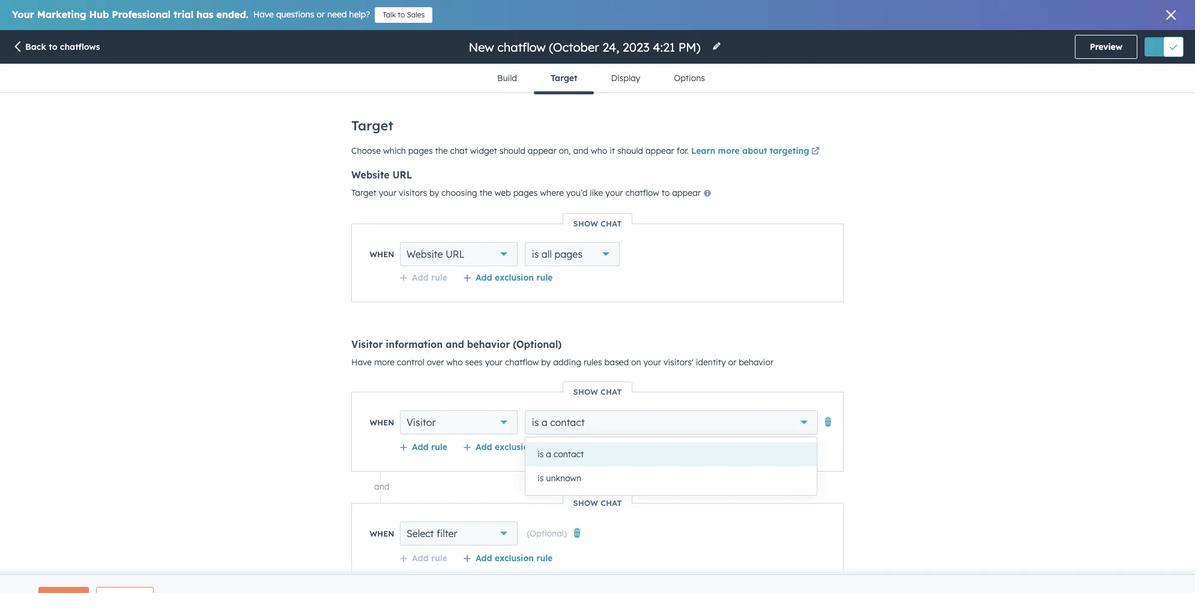 Task type: locate. For each thing, give the bounding box(es) containing it.
more
[[719, 145, 740, 156], [374, 357, 395, 368]]

1 vertical spatial add rule button
[[400, 442, 448, 453]]

0 vertical spatial the
[[435, 145, 448, 156]]

1 add exclusion rule button from the top
[[463, 272, 553, 283]]

1 show chat link from the top
[[564, 219, 632, 228]]

2 horizontal spatial to
[[662, 187, 670, 198]]

to inside button
[[398, 10, 405, 19]]

1 horizontal spatial to
[[398, 10, 405, 19]]

1 vertical spatial pages
[[514, 187, 538, 198]]

1 should from the left
[[500, 145, 526, 156]]

1 vertical spatial website
[[407, 248, 443, 260]]

show
[[574, 219, 599, 228], [574, 387, 599, 397], [574, 498, 599, 508]]

1 show chat from the top
[[574, 219, 622, 228]]

select filter
[[407, 528, 458, 540]]

your
[[12, 8, 34, 20]]

1 horizontal spatial the
[[480, 187, 493, 198]]

2 when from the top
[[370, 418, 394, 427]]

3 show chat from the top
[[574, 498, 622, 508]]

list box
[[526, 437, 817, 495]]

1 vertical spatial a
[[546, 449, 552, 460]]

0 horizontal spatial to
[[49, 41, 57, 52]]

2 add exclusion rule from the top
[[476, 442, 553, 453]]

add rule button
[[400, 272, 448, 283], [400, 442, 448, 453], [400, 553, 448, 564]]

2 add exclusion rule button from the top
[[463, 442, 553, 453]]

0 vertical spatial show
[[574, 219, 599, 228]]

is a contact button
[[526, 410, 819, 434]]

should
[[500, 145, 526, 156], [618, 145, 644, 156]]

add exclusion rule button down visitor popup button
[[463, 442, 553, 453]]

2 exclusion from the top
[[495, 442, 534, 453]]

1 exclusion from the top
[[495, 272, 534, 283]]

0 horizontal spatial have
[[253, 9, 274, 20]]

1 chat from the top
[[601, 219, 622, 228]]

is a contact inside button
[[538, 449, 584, 460]]

1 add exclusion rule from the top
[[476, 272, 553, 283]]

who down visitor information and  behavior (optional)
[[447, 357, 463, 368]]

0 vertical spatial exclusion
[[495, 272, 534, 283]]

0 horizontal spatial behavior
[[467, 338, 510, 350]]

3 when from the top
[[370, 529, 394, 538]]

1 vertical spatial by
[[542, 357, 551, 368]]

show chat link down the unknown
[[564, 498, 632, 508]]

0 vertical spatial add rule button
[[400, 272, 448, 283]]

or inside your marketing hub professional trial has ended. have questions or need help?
[[317, 9, 325, 20]]

0 vertical spatial target
[[551, 73, 578, 84]]

0 horizontal spatial the
[[435, 145, 448, 156]]

or right identity
[[729, 357, 737, 368]]

1 horizontal spatial or
[[729, 357, 737, 368]]

2 vertical spatial when
[[370, 529, 394, 538]]

your marketing hub professional trial has ended. have questions or need help?
[[12, 8, 370, 20]]

pages right the which
[[409, 145, 433, 156]]

1 vertical spatial or
[[729, 357, 737, 368]]

chat
[[450, 145, 468, 156]]

1 vertical spatial visitor
[[407, 416, 436, 428]]

0 vertical spatial add exclusion rule button
[[463, 272, 553, 283]]

0 horizontal spatial visitor
[[352, 338, 383, 350]]

0 horizontal spatial and
[[374, 481, 390, 492]]

1 horizontal spatial pages
[[514, 187, 538, 198]]

when for website url
[[370, 249, 394, 259]]

2 vertical spatial exclusion
[[495, 553, 534, 564]]

behavior up sees
[[467, 338, 510, 350]]

visitor for visitor information and  behavior (optional)
[[352, 338, 383, 350]]

add exclusion rule button down all on the left of page
[[463, 272, 553, 283]]

website inside website url popup button
[[407, 248, 443, 260]]

visitors
[[399, 187, 427, 198]]

should right it
[[618, 145, 644, 156]]

1 add rule button from the top
[[400, 272, 448, 283]]

0 vertical spatial chatflow
[[626, 187, 660, 198]]

0 vertical spatial more
[[719, 145, 740, 156]]

1 vertical spatial exclusion
[[495, 442, 534, 453]]

1 horizontal spatial by
[[542, 357, 551, 368]]

which
[[383, 145, 406, 156]]

website
[[352, 169, 390, 181], [407, 248, 443, 260]]

0 horizontal spatial url
[[393, 169, 413, 181]]

when for visitor
[[370, 418, 394, 427]]

add rule
[[412, 272, 448, 283], [412, 442, 448, 453], [412, 553, 448, 564]]

build
[[498, 73, 517, 84]]

chatflow right like
[[626, 187, 660, 198]]

pages inside is all pages popup button
[[555, 248, 583, 260]]

0 vertical spatial and
[[574, 145, 589, 156]]

questions
[[276, 9, 315, 20]]

a
[[542, 416, 548, 428], [546, 449, 552, 460]]

0 vertical spatial when
[[370, 249, 394, 259]]

a inside popup button
[[542, 416, 548, 428]]

visitors'
[[664, 357, 694, 368]]

when for select filter
[[370, 529, 394, 538]]

0 vertical spatial contact
[[551, 416, 585, 428]]

1 horizontal spatial behavior
[[739, 357, 774, 368]]

more for have
[[374, 357, 395, 368]]

it
[[610, 145, 615, 156]]

show chat down the unknown
[[574, 498, 622, 508]]

(optional) up "have more control over who sees your chatflow by adding rules based on your visitors' identity or behavior"
[[513, 338, 562, 350]]

link opens in a new window image
[[812, 145, 820, 159], [812, 147, 820, 156]]

on
[[632, 357, 642, 368]]

chat
[[601, 219, 622, 228], [601, 387, 622, 397], [601, 498, 622, 508]]

target down the choose
[[352, 187, 377, 198]]

your left visitors
[[379, 187, 397, 198]]

show chat down rules
[[574, 387, 622, 397]]

0 horizontal spatial chatflow
[[505, 357, 539, 368]]

preview button
[[1075, 35, 1138, 59]]

1 vertical spatial chat
[[601, 387, 622, 397]]

1 vertical spatial contact
[[554, 449, 584, 460]]

visitor
[[352, 338, 383, 350], [407, 416, 436, 428]]

behavior right identity
[[739, 357, 774, 368]]

2 vertical spatial and
[[374, 481, 390, 492]]

0 vertical spatial a
[[542, 416, 548, 428]]

(optional) down is unknown on the bottom left of page
[[527, 528, 567, 539]]

2 add rule from the top
[[412, 442, 448, 453]]

1 horizontal spatial website
[[407, 248, 443, 260]]

have left control
[[352, 357, 372, 368]]

1 vertical spatial show chat
[[574, 387, 622, 397]]

the left the web
[[480, 187, 493, 198]]

contact inside button
[[554, 449, 584, 460]]

pages
[[409, 145, 433, 156], [514, 187, 538, 198], [555, 248, 583, 260]]

have
[[253, 9, 274, 20], [352, 357, 372, 368]]

add exclusion rule button for visitor
[[463, 442, 553, 453]]

add rule down select filter
[[412, 553, 448, 564]]

3 show chat link from the top
[[564, 498, 632, 508]]

by left "adding"
[[542, 357, 551, 368]]

add exclusion rule for filter
[[476, 553, 553, 564]]

unknown
[[546, 473, 582, 484]]

1 horizontal spatial url
[[446, 248, 465, 260]]

1 horizontal spatial have
[[352, 357, 372, 368]]

chatflows
[[60, 41, 100, 52]]

0 vertical spatial add rule
[[412, 272, 448, 283]]

rule
[[431, 272, 448, 283], [537, 272, 553, 283], [431, 442, 448, 453], [537, 442, 553, 453], [431, 553, 448, 564], [537, 553, 553, 564]]

0 horizontal spatial or
[[317, 9, 325, 20]]

add exclusion rule button
[[463, 272, 553, 283], [463, 442, 553, 453], [463, 553, 553, 564]]

is all pages
[[532, 248, 583, 260]]

add exclusion rule button for website url
[[463, 272, 553, 283]]

1 vertical spatial is a contact
[[538, 449, 584, 460]]

2 vertical spatial add rule button
[[400, 553, 448, 564]]

link opens in a new window image inside learn more about targeting link
[[812, 147, 820, 156]]

1 link opens in a new window image from the top
[[812, 145, 820, 159]]

or
[[317, 9, 325, 20], [729, 357, 737, 368]]

is a contact
[[532, 416, 585, 428], [538, 449, 584, 460]]

1 vertical spatial have
[[352, 357, 372, 368]]

by
[[430, 187, 439, 198], [542, 357, 551, 368]]

1 vertical spatial behavior
[[739, 357, 774, 368]]

pages for which
[[409, 145, 433, 156]]

1 vertical spatial show chat link
[[564, 387, 632, 397]]

3 chat from the top
[[601, 498, 622, 508]]

adding
[[554, 357, 582, 368]]

1 when from the top
[[370, 249, 394, 259]]

0 horizontal spatial who
[[447, 357, 463, 368]]

and
[[574, 145, 589, 156], [446, 338, 464, 350], [374, 481, 390, 492]]

show chat link down rules
[[564, 387, 632, 397]]

3 add exclusion rule from the top
[[476, 553, 553, 564]]

pages for all
[[555, 248, 583, 260]]

2 vertical spatial chat
[[601, 498, 622, 508]]

your
[[379, 187, 397, 198], [606, 187, 624, 198], [485, 357, 503, 368], [644, 357, 662, 368]]

0 vertical spatial show chat
[[574, 219, 622, 228]]

visitor information and  behavior (optional)
[[352, 338, 562, 350]]

to for back
[[49, 41, 57, 52]]

the left chat
[[435, 145, 448, 156]]

is unknown button
[[526, 466, 817, 490]]

all
[[542, 248, 552, 260]]

add rule button for select
[[400, 553, 448, 564]]

1 horizontal spatial and
[[446, 338, 464, 350]]

2 horizontal spatial pages
[[555, 248, 583, 260]]

pages right all on the left of page
[[555, 248, 583, 260]]

3 add rule from the top
[[412, 553, 448, 564]]

0 vertical spatial by
[[430, 187, 439, 198]]

0 horizontal spatial should
[[500, 145, 526, 156]]

target right the build
[[551, 73, 578, 84]]

3 add exclusion rule button from the top
[[463, 553, 553, 564]]

more for learn
[[719, 145, 740, 156]]

by right visitors
[[430, 187, 439, 198]]

add exclusion rule button down select filter "popup button"
[[463, 553, 553, 564]]

appear
[[528, 145, 557, 156], [646, 145, 675, 156], [673, 187, 701, 198]]

3 exclusion from the top
[[495, 553, 534, 564]]

more right learn
[[719, 145, 740, 156]]

0 vertical spatial have
[[253, 9, 274, 20]]

add rule button for website
[[400, 272, 448, 283]]

information
[[386, 338, 443, 350]]

add rule button down visitor popup button
[[400, 442, 448, 453]]

None field
[[468, 39, 705, 55]]

2 vertical spatial add rule
[[412, 553, 448, 564]]

2 vertical spatial add exclusion rule
[[476, 553, 553, 564]]

0 horizontal spatial more
[[374, 357, 395, 368]]

learn more about targeting link
[[692, 145, 822, 159]]

show chat link for url
[[564, 219, 632, 228]]

who left it
[[591, 145, 608, 156]]

website url inside popup button
[[407, 248, 465, 260]]

0 horizontal spatial by
[[430, 187, 439, 198]]

2 link opens in a new window image from the top
[[812, 147, 820, 156]]

select
[[407, 528, 434, 540]]

targeting
[[770, 145, 810, 156]]

or left need
[[317, 9, 325, 20]]

pages right the web
[[514, 187, 538, 198]]

contact
[[551, 416, 585, 428], [554, 449, 584, 460]]

the
[[435, 145, 448, 156], [480, 187, 493, 198]]

choose
[[352, 145, 381, 156]]

web
[[495, 187, 511, 198]]

0 vertical spatial add exclusion rule
[[476, 272, 553, 283]]

navigation
[[481, 64, 722, 94]]

show chat link down like
[[564, 219, 632, 228]]

navigation containing build
[[481, 64, 722, 94]]

show chat link
[[564, 219, 632, 228], [564, 387, 632, 397], [564, 498, 632, 508]]

to inside button
[[49, 41, 57, 52]]

3 show from the top
[[574, 498, 599, 508]]

should right widget on the left top of the page
[[500, 145, 526, 156]]

website url
[[352, 169, 413, 181], [407, 248, 465, 260]]

is
[[532, 248, 539, 260], [532, 416, 539, 428], [538, 449, 544, 460], [538, 473, 544, 484]]

add rule down visitor popup button
[[412, 442, 448, 453]]

1 horizontal spatial more
[[719, 145, 740, 156]]

1 show from the top
[[574, 219, 599, 228]]

show chat link for filter
[[564, 498, 632, 508]]

0 vertical spatial show chat link
[[564, 219, 632, 228]]

url
[[393, 169, 413, 181], [446, 248, 465, 260]]

when
[[370, 249, 394, 259], [370, 418, 394, 427], [370, 529, 394, 538]]

show chat for filter
[[574, 498, 622, 508]]

1 add rule from the top
[[412, 272, 448, 283]]

0 vertical spatial who
[[591, 145, 608, 156]]

3 add rule button from the top
[[400, 553, 448, 564]]

chatflow left "adding"
[[505, 357, 539, 368]]

1 horizontal spatial should
[[618, 145, 644, 156]]

to
[[398, 10, 405, 19], [49, 41, 57, 52], [662, 187, 670, 198]]

0 vertical spatial website
[[352, 169, 390, 181]]

0 vertical spatial pages
[[409, 145, 433, 156]]

for.
[[677, 145, 689, 156]]

hub
[[89, 8, 109, 20]]

1 vertical spatial url
[[446, 248, 465, 260]]

show chat down like
[[574, 219, 622, 228]]

show chat for url
[[574, 219, 622, 228]]

exclusion
[[495, 272, 534, 283], [495, 442, 534, 453], [495, 553, 534, 564]]

1 vertical spatial to
[[49, 41, 57, 52]]

show down the unknown
[[574, 498, 599, 508]]

add rule button down website url popup button
[[400, 272, 448, 283]]

show down rules
[[574, 387, 599, 397]]

show down you'd
[[574, 219, 599, 228]]

1 vertical spatial when
[[370, 418, 394, 427]]

who
[[591, 145, 608, 156], [447, 357, 463, 368]]

has
[[197, 8, 214, 20]]

1 vertical spatial show
[[574, 387, 599, 397]]

your right sees
[[485, 357, 503, 368]]

2 vertical spatial show chat
[[574, 498, 622, 508]]

add
[[412, 272, 429, 283], [476, 272, 493, 283], [412, 442, 429, 453], [476, 442, 493, 453], [412, 553, 429, 564], [476, 553, 493, 564]]

appear left "for."
[[646, 145, 675, 156]]

target up the choose
[[352, 117, 394, 134]]

2 vertical spatial show chat link
[[564, 498, 632, 508]]

add rule down website url popup button
[[412, 272, 448, 283]]

behavior
[[467, 338, 510, 350], [739, 357, 774, 368]]

target your visitors by choosing the web pages where you'd like your chatflow to appear
[[352, 187, 704, 198]]

is inside popup button
[[532, 248, 539, 260]]

add exclusion rule
[[476, 272, 553, 283], [476, 442, 553, 453], [476, 553, 553, 564]]

url inside popup button
[[446, 248, 465, 260]]

show chat
[[574, 219, 622, 228], [574, 387, 622, 397], [574, 498, 622, 508]]

0 vertical spatial is a contact
[[532, 416, 585, 428]]

have right the ended.
[[253, 9, 274, 20]]

0 vertical spatial visitor
[[352, 338, 383, 350]]

help?
[[349, 9, 370, 20]]

1 vertical spatial more
[[374, 357, 395, 368]]

visitor inside visitor popup button
[[407, 416, 436, 428]]

1 vertical spatial add exclusion rule
[[476, 442, 553, 453]]

target
[[551, 73, 578, 84], [352, 117, 394, 134], [352, 187, 377, 198]]

2 vertical spatial target
[[352, 187, 377, 198]]

2 vertical spatial show
[[574, 498, 599, 508]]

have more control over who sees your chatflow by adding rules based on your visitors' identity or behavior
[[352, 357, 774, 368]]

more left control
[[374, 357, 395, 368]]

0 vertical spatial chat
[[601, 219, 622, 228]]

build button
[[481, 64, 534, 93]]

0 vertical spatial to
[[398, 10, 405, 19]]

2 vertical spatial add exclusion rule button
[[463, 553, 553, 564]]

0 vertical spatial url
[[393, 169, 413, 181]]

add rule button down select
[[400, 553, 448, 564]]

0 horizontal spatial pages
[[409, 145, 433, 156]]

1 vertical spatial add exclusion rule button
[[463, 442, 553, 453]]



Task type: describe. For each thing, give the bounding box(es) containing it.
marketing
[[37, 8, 86, 20]]

1 vertical spatial and
[[446, 338, 464, 350]]

learn
[[692, 145, 716, 156]]

identity
[[696, 357, 726, 368]]

exclusion for filter
[[495, 553, 534, 564]]

0 vertical spatial website url
[[352, 169, 413, 181]]

to for talk
[[398, 10, 405, 19]]

ended.
[[217, 8, 249, 20]]

choosing
[[442, 187, 478, 198]]

target button
[[534, 64, 595, 94]]

back to chatflows button
[[12, 40, 100, 54]]

0 horizontal spatial website
[[352, 169, 390, 181]]

about
[[743, 145, 768, 156]]

over
[[427, 357, 444, 368]]

chat for filter
[[601, 498, 622, 508]]

widget
[[470, 145, 497, 156]]

talk to sales
[[383, 10, 425, 19]]

show for filter
[[574, 498, 599, 508]]

add exclusion rule button for select filter
[[463, 553, 553, 564]]

filter
[[437, 528, 458, 540]]

trial
[[174, 8, 194, 20]]

close image
[[1167, 10, 1177, 20]]

2 horizontal spatial and
[[574, 145, 589, 156]]

1 vertical spatial the
[[480, 187, 493, 198]]

preview
[[1091, 41, 1123, 52]]

is all pages button
[[526, 242, 620, 266]]

website url button
[[400, 242, 518, 266]]

appear down "for."
[[673, 187, 701, 198]]

have inside your marketing hub professional trial has ended. have questions or need help?
[[253, 9, 274, 20]]

a inside button
[[546, 449, 552, 460]]

options
[[674, 73, 705, 84]]

like
[[590, 187, 603, 198]]

1 vertical spatial (optional)
[[527, 528, 567, 539]]

display
[[611, 73, 641, 84]]

back to chatflows
[[25, 41, 100, 52]]

talk to sales button
[[375, 7, 433, 23]]

2 show from the top
[[574, 387, 599, 397]]

sees
[[466, 357, 483, 368]]

choose which pages the chat widget should appear on, and who it should appear for.
[[352, 145, 692, 156]]

1 horizontal spatial who
[[591, 145, 608, 156]]

add rule for website
[[412, 272, 448, 283]]

is inside popup button
[[532, 416, 539, 428]]

is unknown
[[538, 473, 582, 484]]

need
[[327, 9, 347, 20]]

2 show chat from the top
[[574, 387, 622, 397]]

on,
[[559, 145, 571, 156]]

0 vertical spatial behavior
[[467, 338, 510, 350]]

add exclusion rule for url
[[476, 272, 553, 283]]

2 chat from the top
[[601, 387, 622, 397]]

2 vertical spatial to
[[662, 187, 670, 198]]

options button
[[658, 64, 722, 93]]

contact inside popup button
[[551, 416, 585, 428]]

2 add rule button from the top
[[400, 442, 448, 453]]

control
[[397, 357, 425, 368]]

2 should from the left
[[618, 145, 644, 156]]

add rule for select
[[412, 553, 448, 564]]

talk
[[383, 10, 396, 19]]

visitor button
[[400, 410, 518, 434]]

list box containing is a contact
[[526, 437, 817, 495]]

show for url
[[574, 219, 599, 228]]

0 vertical spatial (optional)
[[513, 338, 562, 350]]

back
[[25, 41, 46, 52]]

2 show chat link from the top
[[564, 387, 632, 397]]

where
[[540, 187, 564, 198]]

exclusion for url
[[495, 272, 534, 283]]

sales
[[407, 10, 425, 19]]

is a contact button
[[526, 442, 817, 466]]

select filter button
[[400, 522, 518, 546]]

chat for url
[[601, 219, 622, 228]]

appear left on,
[[528, 145, 557, 156]]

your right on
[[644, 357, 662, 368]]

learn more about targeting
[[692, 145, 810, 156]]

1 vertical spatial who
[[447, 357, 463, 368]]

you'd
[[567, 187, 588, 198]]

1 vertical spatial chatflow
[[505, 357, 539, 368]]

your right like
[[606, 187, 624, 198]]

1 horizontal spatial chatflow
[[626, 187, 660, 198]]

rules
[[584, 357, 603, 368]]

target inside target button
[[551, 73, 578, 84]]

based
[[605, 357, 629, 368]]

visitor for visitor
[[407, 416, 436, 428]]

1 vertical spatial target
[[352, 117, 394, 134]]

display button
[[595, 64, 658, 93]]

is a contact inside popup button
[[532, 416, 585, 428]]

professional
[[112, 8, 171, 20]]



Task type: vqa. For each thing, say whether or not it's contained in the screenshot.
you'd on the top left of page
yes



